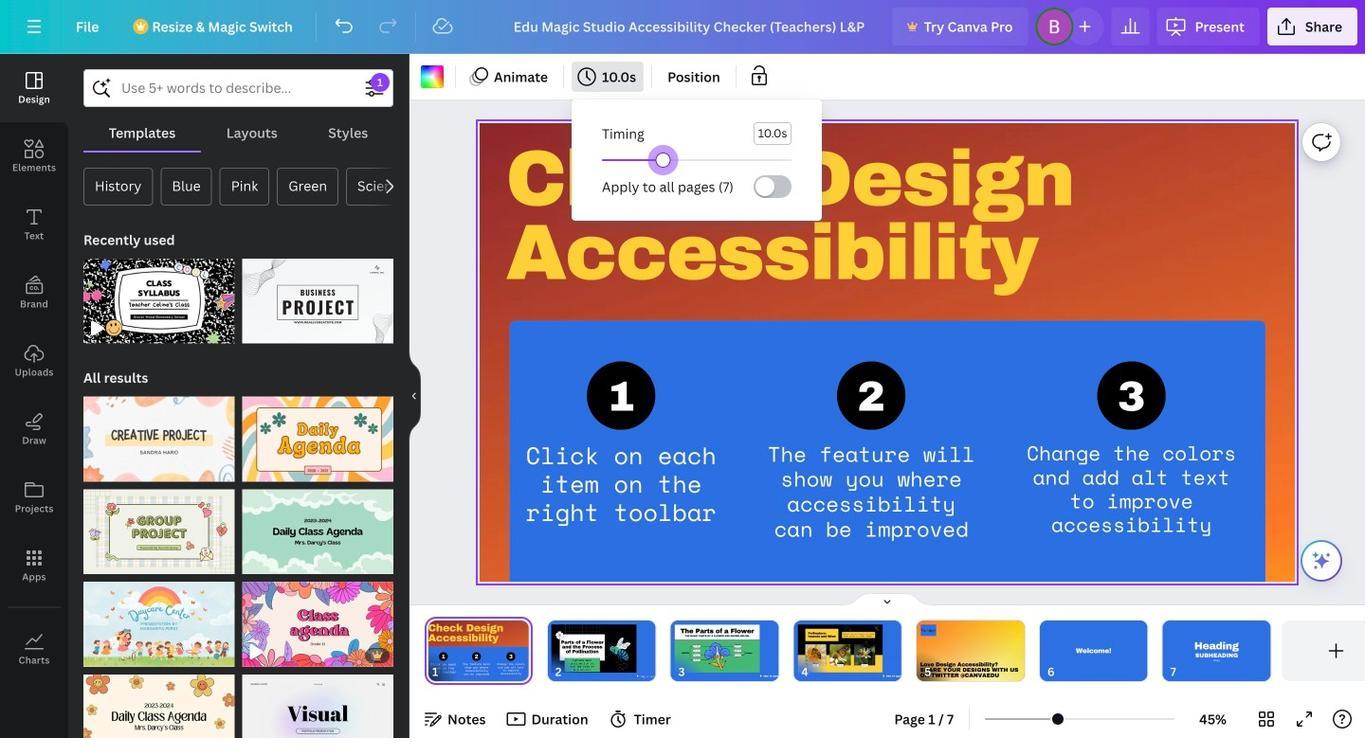 Task type: describe. For each thing, give the bounding box(es) containing it.
page 1 image
[[425, 621, 533, 682]]

-- text field
[[755, 123, 791, 144]]

no colour image
[[421, 65, 444, 88]]

gradient minimal portfolio proposal presentation group
[[242, 664, 393, 739]]

colorful floral illustrative class agenda presentation group
[[242, 571, 393, 667]]

Page title text field
[[447, 663, 454, 682]]

colorful watercolor creative project presentation group
[[83, 386, 235, 482]]

side panel tab list
[[0, 54, 68, 684]]

orange groovy retro daily agenda presentation group
[[242, 386, 393, 482]]

green colorful cute aesthetic group project presentation group
[[83, 478, 235, 575]]

colorful scrapbook nostalgia class syllabus blank education presentation group
[[83, 247, 235, 344]]



Task type: vqa. For each thing, say whether or not it's contained in the screenshot.
Page title TEXT FIELD
yes



Task type: locate. For each thing, give the bounding box(es) containing it.
hide image
[[409, 351, 421, 442]]

multicolor clouds daily class agenda template group
[[242, 478, 393, 575]]

orange and yellow retro flower power daily class agenda template group
[[83, 664, 235, 739]]

Use 5+ words to describe... search field
[[121, 70, 356, 106]]

grey minimalist business project presentation group
[[242, 247, 393, 344]]

main menu bar
[[0, 0, 1365, 54]]

Zoom button
[[1182, 704, 1244, 735]]

blue green colorful daycare center presentation group
[[83, 571, 235, 667]]

hide pages image
[[842, 593, 933, 608]]

canva assistant image
[[1310, 550, 1333, 573]]

Design title text field
[[498, 8, 885, 46]]



